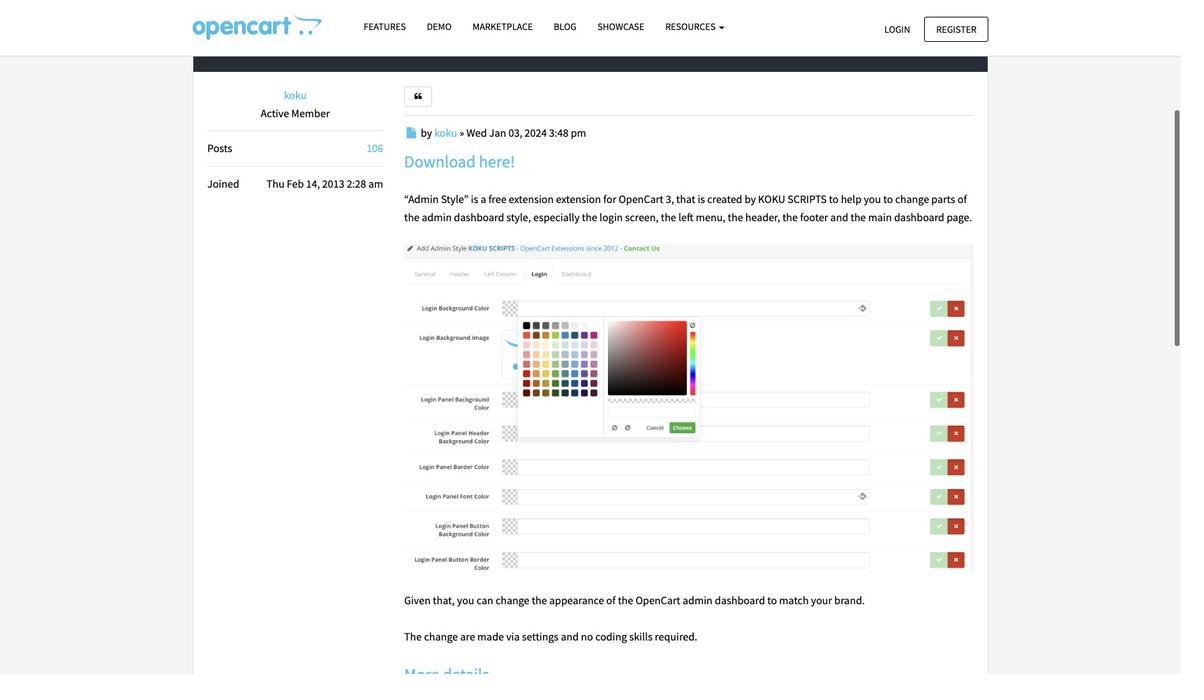 Task type: vqa. For each thing, say whether or not it's contained in the screenshot.
;D icon
no



Task type: locate. For each thing, give the bounding box(es) containing it.
admin up required.
[[683, 594, 713, 607]]

features link
[[353, 15, 416, 39]]

opencart inside the '"admin style" is a free extension extension for opencart 3, that is created by koku scripts to help you to change parts of the admin dashboard style, especially the login screen, the left menu, the header, the footer and the main dashboard page.'
[[619, 192, 663, 206]]

1 vertical spatial koku
[[434, 125, 457, 139]]

post image
[[404, 127, 419, 138]]

1 is from the left
[[471, 192, 478, 206]]

style"
[[441, 192, 469, 206]]

admin inside the '"admin style" is a free extension extension for opencart 3, that is created by koku scripts to help you to change parts of the admin dashboard style, especially the login screen, the left menu, the header, the footer and the main dashboard page.'
[[422, 210, 452, 224]]

koku active member
[[261, 88, 330, 120]]

and
[[830, 210, 848, 224], [561, 629, 579, 643]]

106 link
[[367, 141, 383, 155]]

dashboard left 'match'
[[715, 594, 765, 607]]

by inside the '"admin style" is a free extension extension for opencart 3, that is created by koku scripts to help you to change parts of the admin dashboard style, especially the login screen, the left menu, the header, the footer and the main dashboard page.'
[[745, 192, 756, 206]]

dashboard down a
[[454, 210, 504, 224]]

given
[[404, 594, 431, 607]]

download here! link
[[404, 151, 515, 172]]

2:28
[[347, 177, 366, 191]]

1 horizontal spatial to
[[829, 192, 839, 206]]

0 vertical spatial change
[[895, 192, 929, 206]]

admin
[[422, 210, 452, 224], [683, 594, 713, 607]]

the
[[404, 210, 420, 224], [582, 210, 597, 224], [661, 210, 676, 224], [728, 210, 743, 224], [782, 210, 798, 224], [851, 210, 866, 224], [532, 594, 547, 607], [618, 594, 633, 607]]

1 horizontal spatial dashboard
[[715, 594, 765, 607]]

of up page.
[[957, 192, 967, 206]]

1 vertical spatial admin
[[683, 594, 713, 607]]

by
[[421, 125, 432, 139], [745, 192, 756, 206]]

pm
[[571, 125, 586, 139]]

14,
[[306, 177, 320, 191]]

free
[[382, 35, 412, 57]]

1 vertical spatial koku link
[[434, 125, 457, 139]]

koku
[[284, 88, 307, 102], [434, 125, 457, 139]]

especially
[[533, 210, 580, 224]]

to left 'match'
[[767, 594, 777, 607]]

0 horizontal spatial koku link
[[284, 88, 307, 102]]

settings
[[522, 629, 559, 643]]

1 vertical spatial of
[[606, 594, 616, 607]]

2 vertical spatial change
[[424, 629, 458, 643]]

koku link up "member"
[[284, 88, 307, 102]]

0 horizontal spatial of
[[606, 594, 616, 607]]

1 vertical spatial and
[[561, 629, 579, 643]]

blog
[[554, 20, 577, 33]]

to left the help
[[829, 192, 839, 206]]

by left koku
[[745, 192, 756, 206]]

0 horizontal spatial dashboard
[[454, 210, 504, 224]]

1 horizontal spatial admin
[[683, 594, 713, 607]]

extension up style,
[[509, 192, 554, 206]]

a
[[480, 192, 486, 206]]

by right post icon
[[421, 125, 432, 139]]

change left are
[[424, 629, 458, 643]]

you up 'main'
[[864, 192, 881, 206]]

0 horizontal spatial is
[[471, 192, 478, 206]]

the change are made via settings and no coding skills required.
[[404, 629, 697, 643]]

1 vertical spatial you
[[457, 594, 474, 607]]

left
[[678, 210, 693, 224]]

1 vertical spatial change
[[496, 594, 529, 607]]

image image
[[404, 244, 974, 574]]

"admin style" is a free extension extension for opencart 3, that is created by koku scripts to help you to change parts of the admin dashboard style, especially the login screen, the left menu, the header, the footer and the main dashboard page.
[[404, 192, 972, 224]]

for
[[603, 192, 616, 206]]

and inside the '"admin style" is a free extension extension for opencart 3, that is created by koku scripts to help you to change parts of the admin dashboard style, especially the login screen, the left menu, the header, the footer and the main dashboard page.'
[[830, 210, 848, 224]]

1 horizontal spatial and
[[830, 210, 848, 224]]

showcase
[[597, 20, 644, 33]]

1 horizontal spatial koku
[[434, 125, 457, 139]]

dashboard down parts
[[894, 210, 944, 224]]

coding
[[595, 629, 627, 643]]

joined
[[207, 177, 239, 191]]

to
[[829, 192, 839, 206], [883, 192, 893, 206], [767, 594, 777, 607]]

change left parts
[[895, 192, 929, 206]]

koku left »
[[434, 125, 457, 139]]

you
[[864, 192, 881, 206], [457, 594, 474, 607]]

to up 'main'
[[883, 192, 893, 206]]

0 horizontal spatial extension
[[509, 192, 554, 206]]

change
[[895, 192, 929, 206], [496, 594, 529, 607], [424, 629, 458, 643]]

0 horizontal spatial admin
[[422, 210, 452, 224]]

by koku » wed jan 03, 2024 3:48 pm
[[421, 125, 586, 139]]

header,
[[745, 210, 780, 224]]

of
[[957, 192, 967, 206], [606, 594, 616, 607]]

of right appearance on the bottom of the page
[[606, 594, 616, 607]]

change right can
[[496, 594, 529, 607]]

marketplace link
[[462, 15, 543, 39]]

the up settings
[[532, 594, 547, 607]]

1 horizontal spatial is
[[698, 192, 705, 206]]

extension up 'especially'
[[556, 192, 601, 206]]

dashboard
[[454, 210, 504, 224], [894, 210, 944, 224], [715, 594, 765, 607]]

2024
[[525, 125, 547, 139]]

is left a
[[471, 192, 478, 206]]

koku up "member"
[[284, 88, 307, 102]]

login
[[599, 210, 623, 224]]

you left can
[[457, 594, 474, 607]]

and left "no"
[[561, 629, 579, 643]]

made
[[477, 629, 504, 643]]

1 horizontal spatial koku link
[[434, 125, 457, 139]]

0 vertical spatial koku
[[284, 88, 307, 102]]

0 vertical spatial and
[[830, 210, 848, 224]]

koku link left »
[[434, 125, 457, 139]]

are
[[460, 629, 475, 643]]

0 vertical spatial of
[[957, 192, 967, 206]]

brand.
[[834, 594, 865, 607]]

1 horizontal spatial you
[[864, 192, 881, 206]]

is right that
[[698, 192, 705, 206]]

opencart up screen,
[[619, 192, 663, 206]]

0 vertical spatial admin
[[422, 210, 452, 224]]

here!
[[479, 151, 515, 172]]

the down "admin
[[404, 210, 420, 224]]

opencart
[[619, 192, 663, 206], [635, 594, 680, 607]]

2 horizontal spatial change
[[895, 192, 929, 206]]

extension
[[509, 192, 554, 206], [556, 192, 601, 206]]

admin down "admin
[[422, 210, 452, 224]]

created
[[707, 192, 742, 206]]

posts
[[207, 141, 232, 155]]

106
[[367, 141, 383, 155]]

is
[[471, 192, 478, 206], [698, 192, 705, 206]]

0 vertical spatial by
[[421, 125, 432, 139]]

opencart up skills
[[635, 594, 680, 607]]

1 vertical spatial by
[[745, 192, 756, 206]]

0 vertical spatial opencart
[[619, 192, 663, 206]]

3,
[[666, 192, 674, 206]]

[released] admin style free extension! link
[[218, 35, 488, 57]]

parts
[[931, 192, 955, 206]]

0 horizontal spatial koku
[[284, 88, 307, 102]]

1 horizontal spatial by
[[745, 192, 756, 206]]

and down the help
[[830, 210, 848, 224]]

0 horizontal spatial and
[[561, 629, 579, 643]]

1 horizontal spatial change
[[496, 594, 529, 607]]

of inside the '"admin style" is a free extension extension for opencart 3, that is created by koku scripts to help you to change parts of the admin dashboard style, especially the login screen, the left menu, the header, the footer and the main dashboard page.'
[[957, 192, 967, 206]]

register link
[[924, 16, 988, 42]]

1 extension from the left
[[509, 192, 554, 206]]

match
[[779, 594, 809, 607]]

1 horizontal spatial of
[[957, 192, 967, 206]]

koku link
[[284, 88, 307, 102], [434, 125, 457, 139]]

1 horizontal spatial extension
[[556, 192, 601, 206]]

"admin
[[404, 192, 439, 206]]

0 vertical spatial you
[[864, 192, 881, 206]]

resources
[[665, 20, 718, 33]]

no
[[581, 629, 593, 643]]



Task type: describe. For each thing, give the bounding box(es) containing it.
change inside the '"admin style" is a free extension extension for opencart 3, that is created by koku scripts to help you to change parts of the admin dashboard style, especially the login screen, the left menu, the header, the footer and the main dashboard page.'
[[895, 192, 929, 206]]

login
[[884, 23, 910, 35]]

download here!
[[404, 151, 515, 172]]

style,
[[506, 210, 531, 224]]

the left left on the top of the page
[[661, 210, 676, 224]]

0 vertical spatial koku link
[[284, 88, 307, 102]]

2 horizontal spatial dashboard
[[894, 210, 944, 224]]

screen,
[[625, 210, 659, 224]]

the left footer
[[782, 210, 798, 224]]

wed
[[466, 125, 487, 139]]

help
[[841, 192, 862, 206]]

the
[[404, 629, 422, 643]]

the down the help
[[851, 210, 866, 224]]

2 horizontal spatial to
[[883, 192, 893, 206]]

that,
[[433, 594, 455, 607]]

appearance
[[549, 594, 604, 607]]

given that, you can change the appearance of the opencart admin dashboard to match your brand.
[[404, 594, 865, 607]]

demo link
[[416, 15, 462, 39]]

1 vertical spatial opencart
[[635, 594, 680, 607]]

2013
[[322, 177, 344, 191]]

main
[[868, 210, 892, 224]]

your
[[811, 594, 832, 607]]

0 horizontal spatial you
[[457, 594, 474, 607]]

required.
[[655, 629, 697, 643]]

2 extension from the left
[[556, 192, 601, 206]]

blog link
[[543, 15, 587, 39]]

register
[[936, 23, 977, 35]]

thu feb 14, 2013 2:28 am
[[266, 177, 383, 191]]

you inside the '"admin style" is a free extension extension for opencart 3, that is created by koku scripts to help you to change parts of the admin dashboard style, especially the login screen, the left menu, the header, the footer and the main dashboard page.'
[[864, 192, 881, 206]]

via
[[506, 629, 520, 643]]

03,
[[509, 125, 522, 139]]

can
[[477, 594, 493, 607]]

the down created
[[728, 210, 743, 224]]

3:48
[[549, 125, 569, 139]]

menu,
[[696, 210, 725, 224]]

download
[[404, 151, 476, 172]]

admin
[[295, 35, 341, 57]]

koku
[[758, 192, 785, 206]]

[released]
[[218, 35, 292, 57]]

member
[[291, 106, 330, 120]]

feb
[[287, 177, 304, 191]]

page.
[[947, 210, 972, 224]]

demo
[[427, 20, 452, 33]]

scripts
[[788, 192, 827, 206]]

the left 'login'
[[582, 210, 597, 224]]

that
[[676, 192, 695, 206]]

0 horizontal spatial change
[[424, 629, 458, 643]]

[released] admin style free extension!
[[218, 35, 488, 57]]

»
[[459, 125, 464, 139]]

reply with quote image
[[413, 93, 423, 101]]

am
[[368, 177, 383, 191]]

0 horizontal spatial to
[[767, 594, 777, 607]]

footer
[[800, 210, 828, 224]]

features
[[364, 20, 406, 33]]

koku inside koku active member
[[284, 88, 307, 102]]

0 horizontal spatial by
[[421, 125, 432, 139]]

active
[[261, 106, 289, 120]]

login link
[[872, 16, 922, 42]]

resources link
[[655, 15, 735, 39]]

2 is from the left
[[698, 192, 705, 206]]

skills
[[629, 629, 653, 643]]

showcase link
[[587, 15, 655, 39]]

the up coding
[[618, 594, 633, 607]]

thu
[[266, 177, 285, 191]]

marketplace
[[473, 20, 533, 33]]

style
[[344, 35, 378, 57]]

free
[[488, 192, 506, 206]]

extension!
[[415, 35, 488, 57]]

jan
[[489, 125, 506, 139]]



